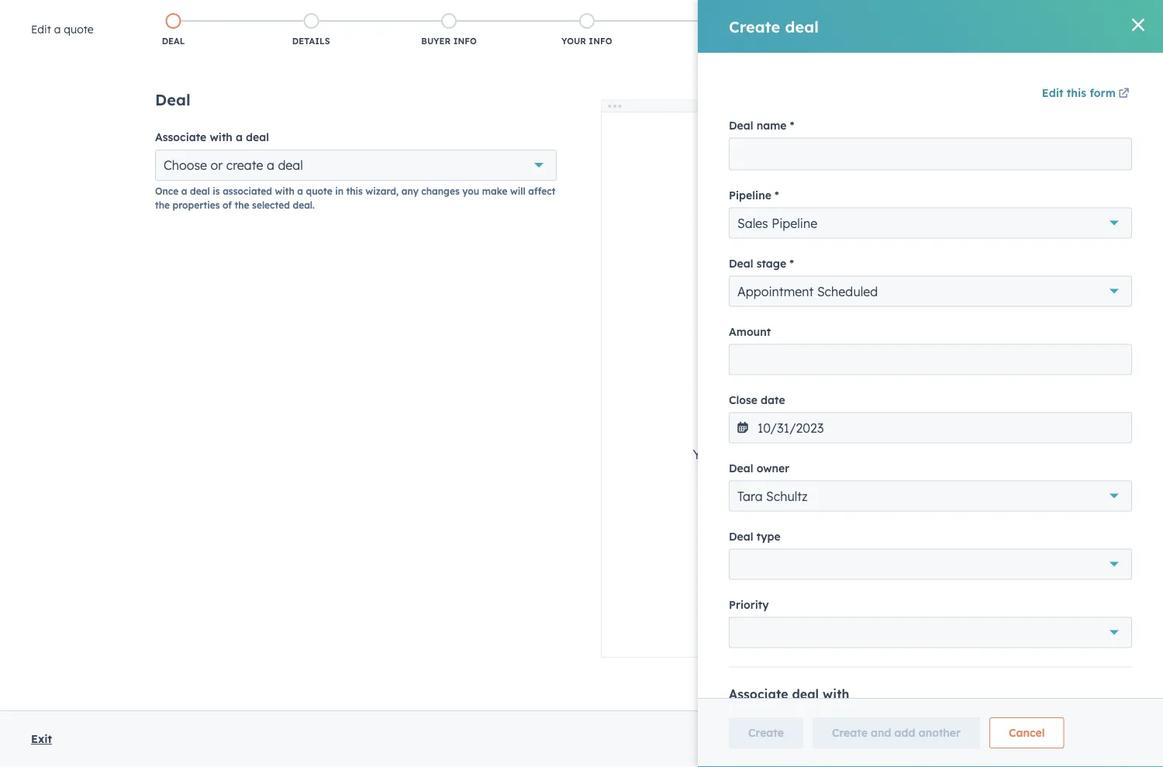 Task type: vqa. For each thing, say whether or not it's contained in the screenshot.
navigation at the top of page
no



Task type: describe. For each thing, give the bounding box(es) containing it.
will
[[510, 185, 526, 197]]

edit a quote
[[31, 22, 94, 36]]

create
[[226, 157, 263, 173]]

2 - from the left
[[1012, 295, 1017, 308]]

deal.
[[293, 199, 315, 211]]

owners:
[[308, 213, 349, 226]]

last saved on october 18, 2023 button
[[873, 730, 1042, 748]]

step 1 of 7
[[1079, 22, 1132, 36]]

your info
[[562, 36, 612, 47]]

calling icon button
[[861, 2, 887, 24]]

create for create date (pdt)
[[736, 262, 772, 274]]

deal name column header
[[989, 251, 1125, 285]]

18,
[[999, 732, 1014, 746]]

signature
[[810, 36, 862, 47]]

saved
[[899, 732, 931, 746]]

apoptosis studios
[[1036, 6, 1122, 19]]

set up payments link
[[588, 144, 703, 169]]

create for create quote
[[1056, 89, 1085, 100]]

properties
[[173, 199, 220, 211]]

2023
[[1017, 732, 1042, 746]]

upgrade
[[804, 7, 848, 20]]

review list item
[[932, 10, 1069, 50]]

once a deal is associated with a quote in this wizard, any changes you make will affect the properties of the selected deal.
[[155, 185, 556, 211]]

pm
[[807, 295, 824, 308]]

choose
[[164, 157, 207, 173]]

owner
[[636, 262, 672, 274]]

set up payments
[[601, 151, 675, 162]]

within
[[292, 148, 331, 163]]

create.
[[529, 148, 572, 163]]

or
[[211, 157, 223, 173]]

your
[[562, 36, 586, 47]]

status:
[[230, 213, 265, 226]]

in
[[335, 185, 344, 197]]

associate with a deal
[[155, 130, 269, 144]]

you haven't chosen a template yet.
[[693, 446, 897, 462]]

Search HubSpot search field
[[945, 33, 1135, 59]]

expiration
[[872, 262, 933, 274]]

1 the from the left
[[155, 199, 170, 211]]

3 column header from the left
[[446, 251, 582, 285]]

step
[[1079, 22, 1102, 36]]

7
[[1127, 22, 1132, 36]]

october
[[951, 732, 995, 746]]

deal inside the once a deal is associated with a quote in this wizard, any changes you make will affect the properties of the selected deal.
[[190, 185, 210, 197]]

deal name
[[1008, 262, 1064, 274]]

line
[[698, 36, 720, 47]]

&
[[865, 36, 871, 47]]

last saved on october 18, 2023
[[873, 732, 1042, 746]]

info for buyer info
[[453, 36, 477, 47]]

2024
[[911, 295, 937, 308]]

make
[[482, 185, 508, 197]]

buyer info
[[421, 36, 477, 47]]

affect
[[528, 185, 556, 197]]

0 vertical spatial of
[[1113, 22, 1124, 36]]

list containing deal
[[104, 10, 1069, 50]]

2 column header from the left
[[310, 251, 446, 285]]

edit
[[31, 22, 51, 36]]

upgrade image
[[787, 7, 801, 21]]

items
[[723, 36, 751, 47]]

Search search field
[[37, 204, 220, 235]]

jan
[[872, 295, 891, 308]]

1 column header from the left
[[38, 251, 310, 285]]

studios
[[1086, 6, 1122, 19]]

you inside page section element
[[502, 148, 525, 163]]

settings image
[[960, 7, 974, 21]]

menu containing apoptosis studios
[[778, 0, 1145, 31]]

notifications button
[[983, 0, 1009, 25]]

3:56
[[784, 295, 804, 308]]

you
[[693, 446, 715, 462]]

notifications image
[[989, 7, 1003, 21]]

name
[[1036, 262, 1064, 274]]

create quote banner
[[37, 78, 1126, 107]]

set for set up payments to collect payments within hubspot from any quotes you create.
[[54, 148, 74, 163]]

buyer info list item
[[380, 10, 518, 50]]

page section element
[[0, 67, 1163, 188]]

wizard,
[[366, 185, 399, 197]]

payment
[[874, 36, 915, 47]]

help button
[[924, 0, 950, 25]]

0 vertical spatial deal
[[246, 130, 269, 144]]

any inside the once a deal is associated with a quote in this wizard, any changes you make will affect the properties of the selected deal.
[[402, 185, 419, 197]]

quotes
[[456, 148, 498, 163]]

details list item
[[242, 10, 380, 50]]

deal main content
[[155, 90, 1008, 695]]

exit button
[[31, 730, 52, 748]]

is
[[213, 185, 220, 197]]

1 - from the left
[[1008, 295, 1012, 308]]

0 horizontal spatial quote
[[64, 22, 94, 36]]

choose or create a deal
[[164, 157, 303, 173]]

signature & payment list item
[[794, 10, 932, 50]]



Task type: locate. For each thing, give the bounding box(es) containing it.
1 vertical spatial create
[[736, 262, 772, 274]]

quote down 'step 1 of 7'
[[1087, 89, 1113, 100]]

info right your
[[589, 36, 612, 47]]

0 vertical spatial create
[[1056, 89, 1085, 100]]

1 horizontal spatial payments
[[226, 148, 288, 163]]

1 horizontal spatial quote
[[306, 185, 333, 197]]

0 vertical spatial with
[[210, 130, 233, 144]]

2 the from the left
[[235, 199, 249, 211]]

date
[[775, 262, 799, 274]]

up
[[78, 148, 94, 163], [618, 151, 629, 162]]

a
[[54, 22, 61, 36], [236, 130, 243, 144], [267, 157, 275, 173], [181, 185, 187, 197], [297, 185, 303, 197], [809, 446, 817, 462]]

a right create
[[267, 157, 275, 173]]

tara schultz image
[[1019, 5, 1032, 19]]

associate
[[155, 130, 207, 144]]

a up create
[[236, 130, 243, 144]]

date
[[935, 262, 960, 274]]

any right wizard,
[[402, 185, 419, 197]]

exit
[[31, 732, 52, 746]]

of down 'associated'
[[223, 199, 232, 211]]

up for set up payments
[[618, 151, 629, 162]]

0 horizontal spatial create
[[736, 262, 772, 274]]

this
[[346, 185, 363, 197]]

associated
[[223, 185, 272, 197]]

1 horizontal spatial any
[[428, 148, 452, 163]]

menu
[[778, 0, 1145, 31]]

2 vertical spatial deal
[[1008, 262, 1033, 274]]

press to sort. element
[[964, 262, 970, 275]]

2 horizontal spatial deal
[[278, 157, 303, 173]]

0 vertical spatial quote
[[64, 22, 94, 36]]

deal
[[246, 130, 269, 144], [278, 157, 303, 173], [190, 185, 210, 197]]

deal inside main content
[[155, 90, 191, 109]]

you up will
[[502, 148, 525, 163]]

0 horizontal spatial payments
[[98, 148, 160, 163]]

0 horizontal spatial deal
[[190, 185, 210, 197]]

set for set up payments
[[601, 151, 615, 162]]

2 vertical spatial deal
[[190, 185, 210, 197]]

0 horizontal spatial the
[[155, 199, 170, 211]]

selected
[[252, 199, 290, 211]]

deal up properties
[[190, 185, 210, 197]]

quote
[[600, 262, 633, 274]]

line items
[[698, 36, 751, 47]]

the
[[155, 199, 170, 211], [235, 199, 249, 211]]

0 horizontal spatial you
[[463, 185, 480, 197]]

expiration date
[[872, 262, 960, 274]]

1 horizontal spatial deal
[[246, 130, 269, 144]]

quote
[[64, 22, 94, 36], [1087, 89, 1113, 100], [306, 185, 333, 197]]

payments for set up payments
[[632, 151, 675, 162]]

0 horizontal spatial up
[[78, 148, 94, 163]]

today
[[736, 295, 767, 308]]

a up deal.
[[297, 185, 303, 197]]

hubspot
[[335, 148, 390, 163]]

search button
[[1120, 33, 1149, 59]]

-
[[1008, 295, 1012, 308], [1012, 295, 1017, 308]]

of inside the once a deal is associated with a quote in this wizard, any changes you make will affect the properties of the selected deal.
[[223, 199, 232, 211]]

1 vertical spatial with
[[275, 185, 295, 197]]

1 horizontal spatial of
[[1113, 22, 1124, 36]]

1 horizontal spatial info
[[589, 36, 612, 47]]

choose or create a deal button
[[155, 150, 557, 181]]

menu item
[[891, 0, 924, 25]]

2 info from the left
[[589, 36, 612, 47]]

0 vertical spatial you
[[502, 148, 525, 163]]

1 horizontal spatial create
[[1056, 89, 1085, 100]]

a right 'chosen'
[[809, 446, 817, 462]]

quote right "edit"
[[64, 22, 94, 36]]

jan 16, 2024
[[872, 295, 937, 308]]

you left make
[[463, 185, 480, 197]]

create quote
[[1056, 89, 1113, 100]]

the down once
[[155, 199, 170, 211]]

signature & payment
[[810, 36, 915, 47]]

any right from
[[428, 148, 452, 163]]

once
[[155, 185, 179, 197]]

0 vertical spatial deal
[[162, 36, 185, 47]]

2 horizontal spatial quote
[[1087, 89, 1113, 100]]

help image
[[930, 7, 944, 21]]

search image
[[1128, 39, 1142, 53]]

1 horizontal spatial set
[[601, 151, 615, 162]]

create
[[1056, 89, 1085, 100], [736, 262, 772, 274]]

1 horizontal spatial the
[[235, 199, 249, 211]]

create date (pdt)
[[736, 262, 828, 274]]

create inside button
[[1056, 89, 1085, 100]]

you inside the once a deal is associated with a quote in this wizard, any changes you make will affect the properties of the selected deal.
[[463, 185, 480, 197]]

apoptosis studios button
[[1009, 0, 1145, 25]]

apoptosis
[[1036, 6, 1083, 19]]

1
[[1105, 22, 1110, 36]]

0 horizontal spatial with
[[210, 130, 233, 144]]

1 vertical spatial deal
[[278, 157, 303, 173]]

quote left the in
[[306, 185, 333, 197]]

deal inside choose or create a deal popup button
[[278, 157, 303, 173]]

you
[[502, 148, 525, 163], [463, 185, 480, 197]]

a inside popup button
[[267, 157, 275, 173]]

0 horizontal spatial set
[[54, 148, 74, 163]]

create left date
[[736, 262, 772, 274]]

quote inside the once a deal is associated with a quote in this wizard, any changes you make will affect the properties of the selected deal.
[[306, 185, 333, 197]]

deal up create
[[246, 130, 269, 144]]

descending sort. press to sort ascending. element
[[832, 262, 838, 275]]

collect
[[181, 148, 222, 163]]

template
[[820, 446, 872, 462]]

quote owner
[[600, 262, 672, 274]]

the down 'associated'
[[235, 199, 249, 211]]

with
[[210, 130, 233, 144], [275, 185, 295, 197]]

set up payments to collect payments within hubspot from any quotes you create.
[[54, 148, 572, 163]]

1 vertical spatial deal
[[155, 90, 191, 109]]

0 horizontal spatial info
[[453, 36, 477, 47]]

0 horizontal spatial any
[[402, 185, 419, 197]]

1 vertical spatial of
[[223, 199, 232, 211]]

chosen
[[764, 446, 805, 462]]

0 vertical spatial any
[[428, 148, 452, 163]]

deal
[[162, 36, 185, 47], [155, 90, 191, 109], [1008, 262, 1033, 274]]

with inside the once a deal is associated with a quote in this wizard, any changes you make will affect the properties of the selected deal.
[[275, 185, 295, 197]]

(pdt)
[[802, 262, 828, 274]]

deal up deal.
[[278, 157, 303, 173]]

line items list item
[[656, 10, 794, 50]]

payments
[[98, 148, 160, 163], [226, 148, 288, 163], [632, 151, 675, 162]]

of
[[1113, 22, 1124, 36], [223, 199, 232, 211]]

from
[[394, 148, 424, 163]]

payments for set up payments to collect payments within hubspot from any quotes you create.
[[98, 148, 160, 163]]

info for your info
[[589, 36, 612, 47]]

buyer
[[421, 36, 451, 47]]

up inside set up payments link
[[618, 151, 629, 162]]

list
[[104, 10, 1069, 50]]

--
[[1008, 295, 1017, 308]]

review
[[983, 36, 1018, 47]]

a right "edit"
[[54, 22, 61, 36]]

up up search search box
[[78, 148, 94, 163]]

with up selected
[[275, 185, 295, 197]]

1 horizontal spatial with
[[275, 185, 295, 197]]

yet.
[[876, 446, 897, 462]]

2 horizontal spatial payments
[[632, 151, 675, 162]]

settings link
[[950, 0, 983, 25]]

with up collect
[[210, 130, 233, 144]]

your info list item
[[518, 10, 656, 50]]

1 vertical spatial any
[[402, 185, 419, 197]]

of right 1
[[1113, 22, 1124, 36]]

set
[[54, 148, 74, 163], [601, 151, 615, 162]]

on
[[934, 732, 948, 746]]

up right create.
[[618, 151, 629, 162]]

calling icon image
[[867, 8, 881, 22]]

to
[[164, 148, 177, 163]]

1 vertical spatial quote
[[1087, 89, 1113, 100]]

any
[[428, 148, 452, 163], [402, 185, 419, 197]]

1 info from the left
[[453, 36, 477, 47]]

column header
[[38, 251, 310, 285], [310, 251, 446, 285], [446, 251, 582, 285]]

create down search hubspot search field
[[1056, 89, 1085, 100]]

menu item inside menu
[[891, 0, 924, 25]]

today at 3:56 pm
[[736, 295, 824, 308]]

deal inside list item
[[162, 36, 185, 47]]

at
[[770, 295, 781, 308]]

2 vertical spatial quote
[[306, 185, 333, 197]]

a right once
[[181, 185, 187, 197]]

0 horizontal spatial of
[[223, 199, 232, 211]]

deal inside column header
[[1008, 262, 1033, 274]]

1 horizontal spatial you
[[502, 148, 525, 163]]

up for set up payments to collect payments within hubspot from any quotes you create.
[[78, 148, 94, 163]]

1 vertical spatial you
[[463, 185, 480, 197]]

last
[[873, 732, 896, 746]]

16,
[[894, 295, 908, 308]]

haven't
[[718, 446, 761, 462]]

deal list item
[[104, 10, 242, 50]]

details
[[292, 36, 330, 47]]

create quote button
[[1043, 82, 1126, 107]]

1 horizontal spatial up
[[618, 151, 629, 162]]

info right buyer
[[453, 36, 477, 47]]

quote inside button
[[1087, 89, 1113, 100]]

changes
[[421, 185, 460, 197]]

any inside page section element
[[428, 148, 452, 163]]



